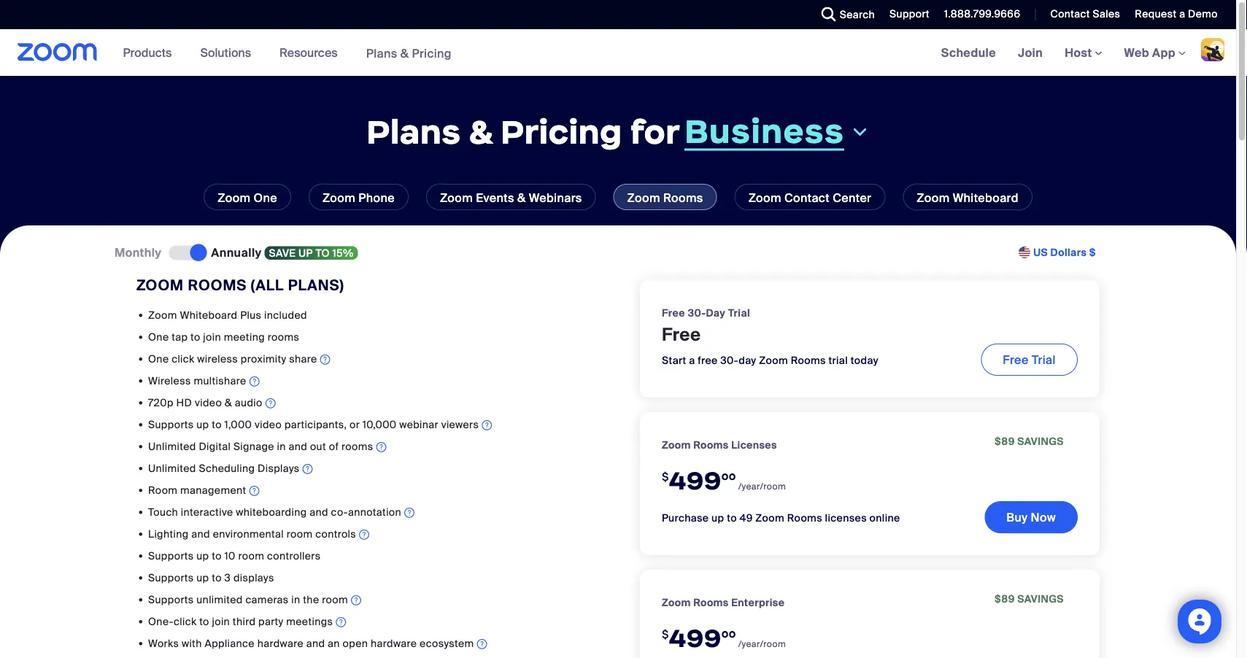 Task type: describe. For each thing, give the bounding box(es) containing it.
profile picture image
[[1201, 38, 1225, 61]]

to for supports up to 1,000 video participants, or 10,000 webinar viewers
[[212, 418, 222, 431]]

zoom rooms enterprise element
[[662, 595, 785, 610]]

whiteboard for zoom whiteboard plus included
[[180, 308, 238, 322]]

$89 for zoom rooms licenses
[[995, 435, 1015, 448]]

rooms for zoom rooms licenses
[[694, 438, 729, 452]]

contact sales
[[1051, 7, 1121, 21]]

controllers
[[267, 549, 321, 563]]

and inside application
[[306, 637, 325, 650]]

free for free
[[662, 323, 701, 346]]

supports for supports up to 10 room controllers
[[148, 549, 194, 563]]

whiteboard for zoom whiteboard
[[953, 190, 1019, 205]]

request
[[1135, 7, 1177, 21]]

solutions
[[200, 45, 251, 60]]

up inside annually save up to 15%
[[298, 246, 313, 260]]

annually save up to 15%
[[211, 245, 354, 260]]

zoom for zoom contact center
[[749, 190, 781, 205]]

supports up to 1,000 video participants, or 10,000 webinar viewers application
[[148, 417, 596, 434]]

zoom for zoom rooms
[[627, 190, 660, 205]]

zoom rooms (all plans)
[[136, 276, 344, 294]]

free
[[698, 354, 718, 367]]

interactive
[[181, 505, 233, 519]]

party
[[258, 615, 284, 628]]

1.888.799.9666 button up schedule
[[933, 0, 1024, 29]]

product information navigation
[[112, 29, 463, 77]]

plus
[[240, 308, 262, 322]]

webinar
[[399, 418, 439, 431]]

ecosystem
[[420, 637, 474, 650]]

in for the
[[291, 593, 300, 606]]

room
[[148, 483, 178, 497]]

app
[[1152, 45, 1176, 60]]

$89 for zoom rooms enterprise
[[995, 592, 1015, 606]]

supports for supports up to 3 displays
[[148, 571, 194, 584]]

purchase
[[662, 511, 709, 525]]

zoom rooms licenses element
[[662, 437, 777, 453]]

zoom for zoom phone
[[323, 190, 356, 205]]

wireless multishare application
[[148, 374, 596, 391]]

out
[[310, 440, 326, 453]]

& inside application
[[225, 396, 232, 409]]

one click wireless proximity share
[[148, 352, 317, 366]]

proximity
[[241, 352, 286, 366]]

hd
[[176, 396, 192, 409]]

monthly
[[115, 245, 162, 260]]

or
[[350, 418, 360, 431]]

join for third
[[212, 615, 230, 628]]

unlimited
[[196, 593, 243, 606]]

0 horizontal spatial 30-
[[688, 306, 706, 320]]

purchase up to 49 zoom rooms licenses online
[[662, 511, 900, 525]]

open
[[343, 637, 368, 650]]

business button
[[685, 110, 870, 152]]

unlimited for unlimited scheduling displays
[[148, 461, 196, 475]]

learn more about lighting and environmental room controls image
[[359, 528, 369, 542]]

free 30-day trial element
[[662, 305, 750, 321]]

$89 savings for zoom rooms licenses
[[995, 435, 1064, 448]]

touch
[[148, 505, 178, 519]]

one for one click wireless proximity share
[[148, 352, 169, 366]]

us dollars $
[[1034, 246, 1096, 259]]

annually
[[211, 245, 262, 260]]

join
[[1018, 45, 1043, 60]]

host
[[1065, 45, 1095, 60]]

share
[[289, 352, 317, 366]]

10,000
[[363, 418, 397, 431]]

up for supports up to 1,000 video participants, or 10,000 webinar viewers
[[196, 418, 209, 431]]

trial inside 'link'
[[1032, 352, 1056, 367]]

learn more about wireless multishare image
[[249, 374, 260, 389]]

learn more about supports unlimited cameras in the room image
[[351, 593, 361, 608]]

to for one-click to join third party meetings
[[199, 615, 209, 628]]

1 /year/room from the top
[[738, 481, 786, 492]]

schedule link
[[930, 29, 1007, 76]]

scheduling
[[199, 461, 255, 475]]

wireless multishare
[[148, 374, 246, 387]]

solutions button
[[200, 29, 258, 76]]

and down interactive
[[191, 527, 210, 541]]

(all
[[251, 276, 284, 294]]

resources button
[[280, 29, 344, 76]]

learn more about unlimited scheduling displays image
[[303, 462, 313, 476]]

multishare
[[194, 374, 246, 387]]

plans for plans & pricing
[[366, 45, 397, 61]]

tap
[[172, 330, 188, 344]]

business
[[685, 110, 844, 152]]

1 vertical spatial $
[[662, 470, 669, 483]]

00 for 1st $499 per year per room element from the top of the page
[[722, 471, 736, 482]]

plans)
[[288, 276, 344, 294]]

lighting
[[148, 527, 189, 541]]

one-click to join third party meetings application
[[148, 614, 596, 632]]

buy
[[1007, 510, 1028, 525]]

free for free trial
[[1003, 352, 1029, 367]]

$ 499 00 /year/room for second $499 per year per room element from the top
[[662, 622, 786, 654]]

rooms for zoom rooms enterprise
[[694, 596, 729, 609]]

webinars
[[529, 190, 582, 205]]

of
[[329, 440, 339, 453]]

one inside tabs of zoom services tab list
[[254, 190, 277, 205]]

and left co-
[[310, 505, 328, 519]]

up for purchase up to 49 zoom rooms licenses online
[[712, 511, 724, 525]]

rooms for zoom rooms (all plans)
[[188, 276, 247, 294]]

720p hd video & audio
[[148, 396, 263, 409]]

management
[[180, 483, 246, 497]]

phone
[[359, 190, 395, 205]]

free trial link
[[981, 344, 1078, 376]]

unlimited scheduling displays application
[[148, 461, 596, 478]]

buy now
[[1007, 510, 1056, 525]]

day
[[706, 306, 726, 320]]

0 vertical spatial room
[[287, 527, 313, 541]]

join for meeting
[[203, 330, 221, 344]]

zoom events & webinars
[[440, 190, 582, 205]]

720p
[[148, 396, 174, 409]]

in for and
[[277, 440, 286, 453]]

1,000
[[224, 418, 252, 431]]

rooms for zoom rooms
[[663, 190, 703, 205]]

$ 499 00 /year/room for 1st $499 per year per room element from the top of the page
[[662, 465, 786, 497]]

whiteboarding
[[236, 505, 307, 519]]

plans & pricing for
[[366, 111, 680, 153]]

start a free 30-day zoom rooms trial today
[[662, 354, 879, 367]]

zoom whiteboard
[[917, 190, 1019, 205]]

web app
[[1124, 45, 1176, 60]]

wireless
[[148, 374, 191, 387]]

an
[[328, 637, 340, 650]]

web
[[1124, 45, 1149, 60]]

zoom one
[[218, 190, 277, 205]]

participants,
[[285, 418, 347, 431]]

& inside tabs of zoom services tab list
[[517, 190, 526, 205]]

zoom for zoom rooms licenses
[[662, 438, 691, 452]]

displays
[[233, 571, 274, 584]]

displays
[[258, 461, 300, 475]]

trial
[[829, 354, 848, 367]]

works with appliance hardware and an open hardware ecosystem
[[148, 637, 474, 650]]

learn more about touch interactive whiteboarding and co-annotation image
[[404, 506, 415, 520]]

save
[[269, 246, 296, 260]]

1 vertical spatial 30-
[[721, 354, 739, 367]]

unlimited digital signage in and out of rooms application
[[148, 439, 596, 456]]

1.888.799.9666
[[944, 7, 1021, 21]]

contact inside tabs of zoom services tab list
[[785, 190, 830, 205]]

one-click to join third party meetings
[[148, 615, 333, 628]]

third
[[233, 615, 256, 628]]

& inside product information "navigation"
[[400, 45, 409, 61]]



Task type: locate. For each thing, give the bounding box(es) containing it.
0 vertical spatial $89 savings
[[995, 435, 1064, 448]]

2 $89 from the top
[[995, 592, 1015, 606]]

0 vertical spatial $ 499 00 /year/room
[[662, 465, 786, 497]]

2 vertical spatial one
[[148, 352, 169, 366]]

up right save
[[298, 246, 313, 260]]

learn more about supports up to 1,000 video participants, or 10,000 webinar viewers image
[[482, 418, 492, 433]]

signage
[[233, 440, 274, 453]]

meetings navigation
[[930, 29, 1236, 77]]

1 vertical spatial free
[[662, 323, 701, 346]]

$89 savings for zoom rooms enterprise
[[995, 592, 1064, 606]]

1.888.799.9666 button up schedule link
[[944, 7, 1021, 21]]

0 vertical spatial unlimited
[[148, 440, 196, 453]]

room management application
[[148, 483, 596, 500]]

1 vertical spatial contact
[[785, 190, 830, 205]]

room right 10 at the bottom left of the page
[[238, 549, 264, 563]]

unlimited for unlimited digital signage in and out of rooms
[[148, 440, 196, 453]]

up for supports up to 3 displays
[[196, 571, 209, 584]]

rooms down 'included'
[[268, 330, 299, 344]]

a left demo
[[1179, 7, 1185, 21]]

main content containing business
[[0, 29, 1236, 658]]

2 vertical spatial free
[[1003, 352, 1029, 367]]

1 horizontal spatial rooms
[[342, 440, 373, 453]]

up up the supports up to 3 displays
[[196, 549, 209, 563]]

host button
[[1065, 45, 1102, 60]]

$ right dollars
[[1089, 246, 1096, 259]]

pricing inside main content
[[501, 111, 622, 153]]

one up annually save up to 15%
[[254, 190, 277, 205]]

dollars
[[1051, 246, 1087, 259]]

2 vertical spatial room
[[322, 593, 348, 606]]

$
[[1089, 246, 1096, 259], [662, 470, 669, 483], [662, 627, 669, 641]]

included
[[264, 308, 307, 322]]

with
[[182, 637, 202, 650]]

0 horizontal spatial contact
[[785, 190, 830, 205]]

schedule
[[941, 45, 996, 60]]

to for one tap to join meeting rooms
[[190, 330, 200, 344]]

$ 499 00 /year/room down zoom rooms enterprise element
[[662, 622, 786, 654]]

3 supports from the top
[[148, 571, 194, 584]]

1 vertical spatial room
[[238, 549, 264, 563]]

to inside the supports up to 1,000 video participants, or 10,000 webinar viewers application
[[212, 418, 222, 431]]

0 vertical spatial pricing
[[412, 45, 452, 61]]

0 horizontal spatial in
[[277, 440, 286, 453]]

click down tap
[[172, 352, 195, 366]]

one tap to join meeting rooms
[[148, 330, 299, 344]]

one click wireless proximity share application
[[148, 352, 596, 369]]

1 $499 per year per room element from the top
[[662, 456, 985, 503]]

banner
[[0, 29, 1236, 77]]

unlimited up room
[[148, 461, 196, 475]]

1 $89 savings from the top
[[995, 435, 1064, 448]]

a left free
[[689, 354, 695, 367]]

one
[[254, 190, 277, 205], [148, 330, 169, 344], [148, 352, 169, 366]]

click for one-
[[174, 615, 197, 628]]

1 vertical spatial a
[[689, 354, 695, 367]]

rooms down or
[[342, 440, 373, 453]]

0 vertical spatial a
[[1179, 7, 1185, 21]]

1 horizontal spatial in
[[291, 593, 300, 606]]

savings for zoom rooms licenses
[[1018, 435, 1064, 448]]

in inside application
[[291, 593, 300, 606]]

00 for second $499 per year per room element from the top
[[722, 628, 736, 640]]

zoom for zoom events & webinars
[[440, 190, 473, 205]]

0 vertical spatial in
[[277, 440, 286, 453]]

join inside application
[[212, 615, 230, 628]]

to inside annually save up to 15%
[[316, 246, 330, 260]]

to left 49
[[727, 511, 737, 525]]

to
[[316, 246, 330, 260], [190, 330, 200, 344], [212, 418, 222, 431], [727, 511, 737, 525], [212, 549, 222, 563], [212, 571, 222, 584], [199, 615, 209, 628]]

tabs of zoom services tab list
[[22, 184, 1214, 210]]

learn more about unlimited digital signage in and out of rooms image
[[376, 440, 386, 455]]

video
[[195, 396, 222, 409], [255, 418, 282, 431]]

zoom rooms enterprise
[[662, 596, 785, 609]]

products button
[[123, 29, 178, 76]]

center
[[833, 190, 872, 205]]

sales
[[1093, 7, 1121, 21]]

learn more about one click wireless proximity share image
[[320, 352, 330, 367]]

0 vertical spatial click
[[172, 352, 195, 366]]

rooms inside tabs of zoom services tab list
[[663, 190, 703, 205]]

2 unlimited from the top
[[148, 461, 196, 475]]

meetings
[[286, 615, 333, 628]]

0 horizontal spatial video
[[195, 396, 222, 409]]

pricing inside product information "navigation"
[[412, 45, 452, 61]]

hardware down party
[[257, 637, 304, 650]]

supports unlimited cameras in the room application
[[148, 592, 596, 610]]

in inside 'application'
[[277, 440, 286, 453]]

1 vertical spatial whiteboard
[[180, 308, 238, 322]]

up down 720p hd video & audio
[[196, 418, 209, 431]]

click for one
[[172, 352, 195, 366]]

1 vertical spatial savings
[[1018, 592, 1064, 606]]

0 vertical spatial 30-
[[688, 306, 706, 320]]

0 vertical spatial 00
[[722, 471, 736, 482]]

contact left center
[[785, 190, 830, 205]]

viewers
[[441, 418, 479, 431]]

0 vertical spatial one
[[254, 190, 277, 205]]

1 supports from the top
[[148, 418, 194, 431]]

$499 per year per room element down 'enterprise'
[[662, 614, 954, 658]]

1 vertical spatial in
[[291, 593, 300, 606]]

rooms
[[663, 190, 703, 205], [188, 276, 247, 294], [791, 354, 826, 367], [694, 438, 729, 452], [787, 511, 822, 525], [694, 596, 729, 609]]

resources
[[280, 45, 338, 60]]

zoom rooms licenses
[[662, 438, 777, 452]]

a inside main content
[[689, 354, 695, 367]]

1 horizontal spatial whiteboard
[[953, 190, 1019, 205]]

1 vertical spatial /year/room
[[738, 638, 786, 650]]

2 00 from the top
[[722, 628, 736, 640]]

720p hd video & audio application
[[148, 395, 596, 413]]

0 horizontal spatial room
[[238, 549, 264, 563]]

one left tap
[[148, 330, 169, 344]]

rooms inside "element"
[[694, 438, 729, 452]]

00 down zoom rooms enterprise element
[[722, 628, 736, 640]]

1 horizontal spatial contact
[[1051, 7, 1090, 21]]

works with appliance hardware and an open hardware ecosystem application
[[148, 636, 596, 653]]

0 vertical spatial video
[[195, 396, 222, 409]]

zoom for zoom rooms (all plans)
[[136, 276, 184, 294]]

one up wireless
[[148, 352, 169, 366]]

audio
[[235, 396, 263, 409]]

room left learn more about supports unlimited cameras in the room image
[[322, 593, 348, 606]]

$89 savings
[[995, 435, 1064, 448], [995, 592, 1064, 606]]

down image
[[850, 123, 870, 140]]

a
[[1179, 7, 1185, 21], [689, 354, 695, 367]]

us dollars $ button
[[1034, 246, 1096, 260]]

to right tap
[[190, 330, 200, 344]]

2 savings from the top
[[1018, 592, 1064, 606]]

a for request
[[1179, 7, 1185, 21]]

0 vertical spatial /year/room
[[738, 481, 786, 492]]

up for supports up to 10 room controllers
[[196, 549, 209, 563]]

to left 10 at the bottom left of the page
[[212, 549, 222, 563]]

plans for plans & pricing for
[[366, 111, 461, 153]]

0 vertical spatial contact
[[1051, 7, 1090, 21]]

/year/room up 49
[[738, 481, 786, 492]]

0 horizontal spatial rooms
[[268, 330, 299, 344]]

to inside one-click to join third party meetings application
[[199, 615, 209, 628]]

day
[[739, 354, 756, 367]]

and left out
[[289, 440, 307, 453]]

1 savings from the top
[[1018, 435, 1064, 448]]

appliance
[[205, 637, 255, 650]]

support
[[890, 7, 930, 21]]

unlimited
[[148, 440, 196, 453], [148, 461, 196, 475]]

room management
[[148, 483, 246, 497]]

join link
[[1007, 29, 1054, 76]]

to for supports up to 10 room controllers
[[212, 549, 222, 563]]

1 horizontal spatial hardware
[[371, 637, 417, 650]]

1 499 from the top
[[669, 465, 722, 497]]

meeting
[[224, 330, 265, 344]]

1 vertical spatial video
[[255, 418, 282, 431]]

zoom for zoom one
[[218, 190, 251, 205]]

events
[[476, 190, 514, 205]]

learn more about 720p hd video & audio image
[[265, 396, 276, 411]]

supports up to 3 displays
[[148, 571, 274, 584]]

lighting and environmental room controls application
[[148, 527, 596, 544]]

$ inside popup button
[[1089, 246, 1096, 259]]

30- right free
[[721, 354, 739, 367]]

in left 'the'
[[291, 593, 300, 606]]

supports for supports up to 1,000 video participants, or 10,000 webinar viewers
[[148, 418, 194, 431]]

contact sales link
[[1040, 0, 1124, 29], [1051, 7, 1121, 21]]

1 00 from the top
[[722, 471, 736, 482]]

web app button
[[1124, 45, 1186, 60]]

request a demo link
[[1124, 0, 1236, 29], [1135, 7, 1218, 21]]

demo
[[1188, 7, 1218, 21]]

in up the displays
[[277, 440, 286, 453]]

to up with
[[199, 615, 209, 628]]

buy now link
[[985, 501, 1078, 533]]

and inside 'application'
[[289, 440, 307, 453]]

1 vertical spatial unlimited
[[148, 461, 196, 475]]

click up with
[[174, 615, 197, 628]]

search
[[840, 8, 875, 21]]

join up wireless
[[203, 330, 221, 344]]

1 vertical spatial trial
[[1032, 352, 1056, 367]]

zoom for zoom whiteboard
[[917, 190, 950, 205]]

2 /year/room from the top
[[738, 638, 786, 650]]

search button
[[811, 0, 879, 29]]

1 vertical spatial $89
[[995, 592, 1015, 606]]

1 vertical spatial pricing
[[501, 111, 622, 153]]

4 supports from the top
[[148, 593, 194, 606]]

up inside application
[[196, 418, 209, 431]]

0 vertical spatial $89
[[995, 435, 1015, 448]]

$ up purchase
[[662, 470, 669, 483]]

unlimited left the digital
[[148, 440, 196, 453]]

today
[[851, 354, 879, 367]]

co-
[[331, 505, 348, 519]]

00
[[722, 471, 736, 482], [722, 628, 736, 640]]

1 vertical spatial one
[[148, 330, 169, 344]]

main content
[[0, 29, 1236, 658]]

1 horizontal spatial video
[[255, 418, 282, 431]]

plans inside product information "navigation"
[[366, 45, 397, 61]]

supports up to 10 room controllers
[[148, 549, 321, 563]]

touch interactive whiteboarding and co-annotation
[[148, 505, 401, 519]]

one inside one click wireless proximity share application
[[148, 352, 169, 366]]

supports for supports unlimited cameras in the room
[[148, 593, 194, 606]]

zoom for zoom rooms enterprise
[[662, 596, 691, 609]]

zoom rooms
[[627, 190, 703, 205]]

zoom logo image
[[18, 43, 98, 61]]

1 $89 from the top
[[995, 435, 1015, 448]]

plans inside main content
[[366, 111, 461, 153]]

$499 per year per room element up licenses
[[662, 456, 985, 503]]

2 supports from the top
[[148, 549, 194, 563]]

$ down zoom rooms enterprise element
[[662, 627, 669, 641]]

unlimited digital signage in and out of rooms
[[148, 440, 373, 453]]

0 vertical spatial plans
[[366, 45, 397, 61]]

zoom contact center
[[749, 190, 872, 205]]

digital
[[199, 440, 231, 453]]

video down learn more about 720p hd video & audio image
[[255, 418, 282, 431]]

0 vertical spatial $
[[1089, 246, 1096, 259]]

2 horizontal spatial room
[[322, 593, 348, 606]]

plans & pricing
[[366, 45, 452, 61]]

0 vertical spatial 499
[[669, 465, 722, 497]]

free 30-day trial
[[662, 306, 750, 320]]

1 vertical spatial plans
[[366, 111, 461, 153]]

/year/room
[[738, 481, 786, 492], [738, 638, 786, 650]]

supports
[[148, 418, 194, 431], [148, 549, 194, 563], [148, 571, 194, 584], [148, 593, 194, 606]]

annotation
[[348, 505, 401, 519]]

wireless
[[197, 352, 238, 366]]

zoom inside "element"
[[662, 438, 691, 452]]

1 hardware from the left
[[257, 637, 304, 650]]

$ 499 00 /year/room down zoom rooms licenses "element"
[[662, 465, 786, 497]]

2 499 from the top
[[669, 622, 722, 654]]

2 $89 savings from the top
[[995, 592, 1064, 606]]

pricing for plans & pricing
[[412, 45, 452, 61]]

us
[[1034, 246, 1048, 259]]

to left 15%
[[316, 246, 330, 260]]

whiteboard inside tabs of zoom services tab list
[[953, 190, 1019, 205]]

2 hardware from the left
[[371, 637, 417, 650]]

learn more about room management image
[[249, 484, 259, 498]]

10
[[224, 549, 236, 563]]

1 horizontal spatial a
[[1179, 7, 1185, 21]]

zoom whiteboard plus included
[[148, 308, 307, 322]]

free inside 'link'
[[1003, 352, 1029, 367]]

up left 49
[[712, 511, 724, 525]]

controls
[[315, 527, 356, 541]]

1 horizontal spatial room
[[287, 527, 313, 541]]

0 horizontal spatial pricing
[[412, 45, 452, 61]]

0 vertical spatial join
[[203, 330, 221, 344]]

1 horizontal spatial 30-
[[721, 354, 739, 367]]

lighting and environmental room controls
[[148, 527, 356, 541]]

up left 3
[[196, 571, 209, 584]]

1 vertical spatial 00
[[722, 628, 736, 640]]

1 vertical spatial click
[[174, 615, 197, 628]]

to for supports up to 3 displays
[[212, 571, 222, 584]]

room up controllers
[[287, 527, 313, 541]]

2 $499 per year per room element from the top
[[662, 614, 954, 658]]

and left 'an'
[[306, 637, 325, 650]]

banner containing products
[[0, 29, 1236, 77]]

0 vertical spatial $499 per year per room element
[[662, 456, 985, 503]]

pricing for plans & pricing for
[[501, 111, 622, 153]]

the
[[303, 593, 319, 606]]

00 down zoom rooms licenses "element"
[[722, 471, 736, 482]]

a for start
[[689, 354, 695, 367]]

0 vertical spatial trial
[[728, 306, 750, 320]]

1 vertical spatial join
[[212, 615, 230, 628]]

499 down zoom rooms enterprise element
[[669, 622, 722, 654]]

1 vertical spatial $499 per year per room element
[[662, 614, 954, 658]]

plans & pricing link
[[366, 45, 452, 61], [366, 45, 452, 61]]

1 vertical spatial $89 savings
[[995, 592, 1064, 606]]

one for one tap to join meeting rooms
[[148, 330, 169, 344]]

&
[[400, 45, 409, 61], [469, 111, 493, 153], [517, 190, 526, 205], [225, 396, 232, 409]]

1 vertical spatial $ 499 00 /year/room
[[662, 622, 786, 654]]

join down unlimited
[[212, 615, 230, 628]]

0 vertical spatial whiteboard
[[953, 190, 1019, 205]]

learn more about works with appliance hardware and an open hardware ecosystem image
[[477, 637, 487, 652]]

contact left sales
[[1051, 7, 1090, 21]]

to left 1,000 on the left bottom of the page
[[212, 418, 222, 431]]

one-
[[148, 615, 174, 628]]

2 vertical spatial $
[[662, 627, 669, 641]]

cameras
[[246, 593, 289, 606]]

0 vertical spatial rooms
[[268, 330, 299, 344]]

learn more about one-click to join third party meetings image
[[336, 615, 346, 630]]

0 vertical spatial free
[[662, 306, 685, 320]]

0 horizontal spatial trial
[[728, 306, 750, 320]]

$ 499 00 /year/room
[[662, 465, 786, 497], [662, 622, 786, 654]]

free for free 30-day trial
[[662, 306, 685, 320]]

1 vertical spatial 499
[[669, 622, 722, 654]]

unlimited scheduling displays
[[148, 461, 300, 475]]

video right hd
[[195, 396, 222, 409]]

savings for zoom rooms enterprise
[[1018, 592, 1064, 606]]

0 horizontal spatial whiteboard
[[180, 308, 238, 322]]

0 vertical spatial savings
[[1018, 435, 1064, 448]]

0 horizontal spatial a
[[689, 354, 695, 367]]

support link
[[879, 0, 933, 29], [890, 7, 930, 21]]

supports up to 1,000 video participants, or 10,000 webinar viewers
[[148, 418, 479, 431]]

0 horizontal spatial hardware
[[257, 637, 304, 650]]

zoom phone
[[323, 190, 395, 205]]

unlimited inside application
[[148, 461, 196, 475]]

to for purchase up to 49 zoom rooms licenses online
[[727, 511, 737, 525]]

30- up free
[[688, 306, 706, 320]]

unlimited inside 'application'
[[148, 440, 196, 453]]

touch interactive whiteboarding and co-annotation application
[[148, 505, 596, 522]]

licenses
[[825, 511, 867, 525]]

1 horizontal spatial pricing
[[501, 111, 622, 153]]

499 up purchase
[[669, 465, 722, 497]]

1 $ 499 00 /year/room from the top
[[662, 465, 786, 497]]

rooms inside 'application'
[[342, 440, 373, 453]]

zoom
[[218, 190, 251, 205], [323, 190, 356, 205], [440, 190, 473, 205], [627, 190, 660, 205], [749, 190, 781, 205], [917, 190, 950, 205], [136, 276, 184, 294], [148, 308, 177, 322], [759, 354, 788, 367], [662, 438, 691, 452], [756, 511, 785, 525], [662, 596, 691, 609]]

free
[[662, 306, 685, 320], [662, 323, 701, 346], [1003, 352, 1029, 367]]

zoom for zoom whiteboard plus included
[[148, 308, 177, 322]]

1 vertical spatial rooms
[[342, 440, 373, 453]]

$499 per year per room element
[[662, 456, 985, 503], [662, 614, 954, 658]]

/year/room down 'enterprise'
[[738, 638, 786, 650]]

1 unlimited from the top
[[148, 440, 196, 453]]

2 $ 499 00 /year/room from the top
[[662, 622, 786, 654]]

works
[[148, 637, 179, 650]]

1 horizontal spatial trial
[[1032, 352, 1056, 367]]

to left 3
[[212, 571, 222, 584]]

hardware down one-click to join third party meetings application
[[371, 637, 417, 650]]



Task type: vqa. For each thing, say whether or not it's contained in the screenshot.
second webinar or meeting from right
no



